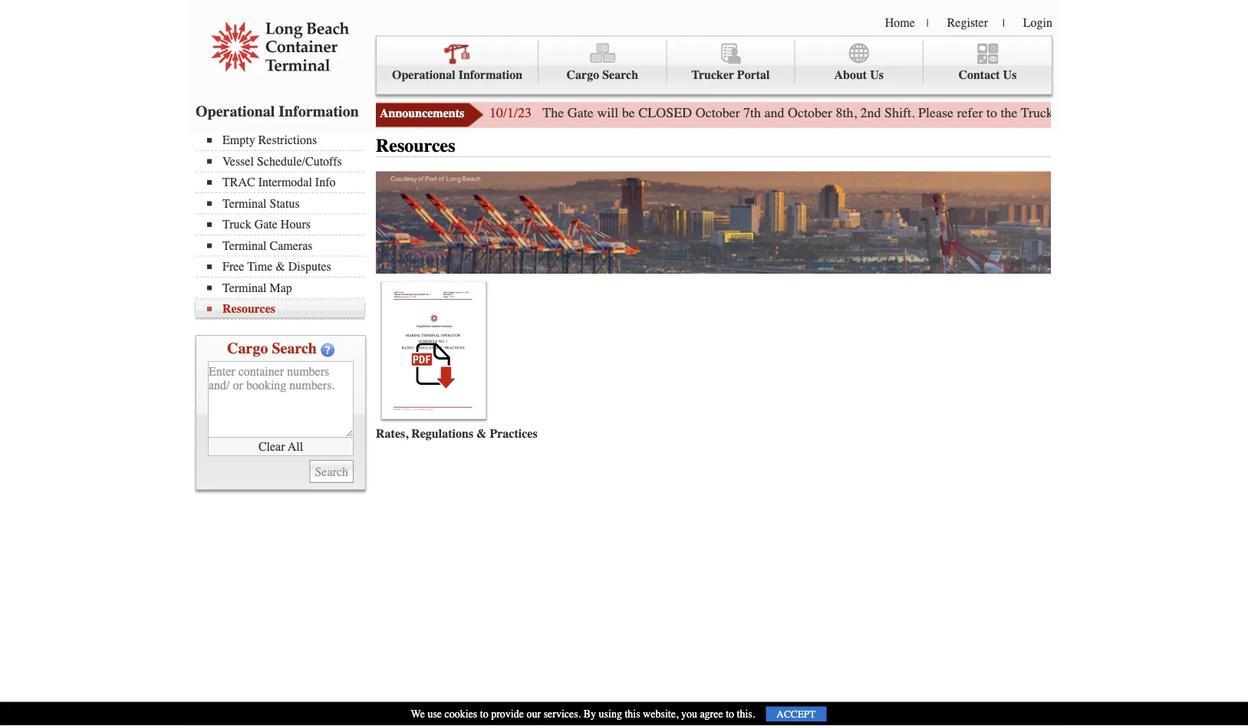 Task type: describe. For each thing, give the bounding box(es) containing it.
register link
[[947, 15, 988, 30]]

1 horizontal spatial to
[[726, 708, 734, 721]]

web
[[1124, 105, 1147, 121]]

clear all
[[258, 440, 303, 454]]

using
[[599, 708, 622, 721]]

menu bar containing operational information
[[376, 36, 1053, 95]]

1 horizontal spatial &
[[477, 427, 487, 441]]

our
[[527, 708, 541, 721]]

10/1/23 the gate will be closed october 7th and october 8th, 2nd shift. please refer to the truck gate hours web page for further ga
[[490, 105, 1248, 121]]

truck gate hours link
[[207, 218, 364, 232]]

us for contact us
[[1003, 68, 1017, 82]]

gate inside empty restrictions vessel schedule/cutoffs trac intermodal info terminal status truck gate hours terminal cameras free time & disputes terminal map resources
[[254, 218, 278, 232]]

closed
[[638, 105, 692, 121]]

7th
[[744, 105, 761, 121]]

map
[[270, 281, 292, 295]]

you
[[681, 708, 697, 721]]

empty
[[223, 133, 255, 147]]

10/1/23
[[490, 105, 532, 121]]

refer
[[957, 105, 983, 121]]

2nd
[[861, 105, 881, 121]]

0 vertical spatial truck
[[1021, 105, 1054, 121]]

status
[[270, 196, 300, 211]]

0 horizontal spatial operational
[[196, 102, 275, 120]]

rates, regulations & practices
[[376, 427, 538, 441]]

trucker portal link
[[667, 40, 795, 84]]

contact us link
[[924, 40, 1052, 84]]

this
[[625, 708, 640, 721]]

rates, regulations & practices link
[[376, 427, 538, 441]]

cargo search inside 'link'
[[567, 68, 638, 82]]

contact us
[[959, 68, 1017, 82]]

we use cookies to provide our services. by using this website, you agree to this.
[[411, 708, 755, 721]]

1 terminal from the top
[[223, 196, 267, 211]]

home link
[[885, 15, 915, 30]]

& inside empty restrictions vessel schedule/cutoffs trac intermodal info terminal status truck gate hours terminal cameras free time & disputes terminal map resources
[[276, 260, 285, 274]]

portal
[[737, 68, 770, 82]]

2 terminal from the top
[[223, 239, 267, 253]]

empty restrictions link
[[207, 133, 364, 147]]

for
[[1180, 105, 1196, 121]]

practices
[[490, 427, 538, 441]]

1 horizontal spatial gate
[[568, 105, 594, 121]]

menu bar containing empty restrictions
[[196, 132, 372, 320]]

website,
[[643, 708, 679, 721]]

free time & disputes link
[[207, 260, 364, 274]]

resources link
[[207, 302, 364, 316]]

cargo inside cargo search 'link'
[[567, 68, 599, 82]]

vessel schedule/cutoffs link
[[207, 154, 364, 168]]

please
[[919, 105, 954, 121]]

Enter container numbers and/ or booking numbers.  text field
[[208, 361, 354, 438]]

schedule/cutoffs
[[257, 154, 342, 168]]

trac
[[223, 175, 255, 190]]

terminal map link
[[207, 281, 364, 295]]

terminal cameras link
[[207, 239, 364, 253]]

0 horizontal spatial operational information
[[196, 102, 359, 120]]

operational information link
[[377, 40, 539, 84]]

information inside operational information "link"
[[459, 68, 523, 82]]

shift.
[[885, 105, 915, 121]]



Task type: locate. For each thing, give the bounding box(es) containing it.
0 horizontal spatial october
[[696, 105, 740, 121]]

accept button
[[766, 707, 827, 722]]

announcements
[[380, 106, 464, 120]]

we
[[411, 708, 425, 721]]

info
[[315, 175, 336, 190]]

0 vertical spatial operational information
[[392, 68, 523, 82]]

1 vertical spatial terminal
[[223, 239, 267, 253]]

operational up the announcements
[[392, 68, 455, 82]]

0 vertical spatial resources
[[376, 135, 455, 157]]

services.
[[544, 708, 581, 721]]

october left 7th
[[696, 105, 740, 121]]

3 terminal from the top
[[223, 281, 267, 295]]

0 vertical spatial &
[[276, 260, 285, 274]]

page
[[1150, 105, 1176, 121]]

will
[[597, 105, 619, 121]]

operational inside "link"
[[392, 68, 455, 82]]

truck down trac
[[223, 218, 251, 232]]

0 horizontal spatial hours
[[281, 218, 311, 232]]

operational information up the announcements
[[392, 68, 523, 82]]

&
[[276, 260, 285, 274], [477, 427, 487, 441]]

us
[[870, 68, 884, 82], [1003, 68, 1017, 82]]

1 vertical spatial search
[[272, 340, 317, 358]]

terminal down trac
[[223, 196, 267, 211]]

hours up "cameras"
[[281, 218, 311, 232]]

|
[[927, 17, 929, 29], [1003, 17, 1005, 29]]

0 horizontal spatial |
[[927, 17, 929, 29]]

1 horizontal spatial menu bar
[[376, 36, 1053, 95]]

1 october from the left
[[696, 105, 740, 121]]

the
[[1001, 105, 1018, 121]]

intermodal
[[258, 175, 312, 190]]

1 vertical spatial hours
[[281, 218, 311, 232]]

cargo down the resources link
[[227, 340, 268, 358]]

login
[[1023, 15, 1053, 30]]

8th,
[[836, 105, 857, 121]]

information up restrictions
[[279, 102, 359, 120]]

resources down map
[[223, 302, 275, 316]]

& left practices
[[477, 427, 487, 441]]

login link
[[1023, 15, 1053, 30]]

by
[[584, 708, 596, 721]]

information
[[459, 68, 523, 82], [279, 102, 359, 120]]

0 horizontal spatial to
[[480, 708, 489, 721]]

operational information up the "empty restrictions" link
[[196, 102, 359, 120]]

us right contact
[[1003, 68, 1017, 82]]

about
[[834, 68, 867, 82]]

0 vertical spatial information
[[459, 68, 523, 82]]

1 horizontal spatial hours
[[1087, 105, 1120, 121]]

operational up empty
[[196, 102, 275, 120]]

use
[[428, 708, 442, 721]]

1 horizontal spatial |
[[1003, 17, 1005, 29]]

register
[[947, 15, 988, 30]]

and
[[765, 105, 785, 121]]

further
[[1199, 105, 1237, 121]]

1 | from the left
[[927, 17, 929, 29]]

1 vertical spatial &
[[477, 427, 487, 441]]

trac intermodal info link
[[207, 175, 364, 190]]

clear all button
[[208, 438, 354, 457]]

contact
[[959, 68, 1000, 82]]

to left the
[[987, 105, 997, 121]]

cookies
[[445, 708, 477, 721]]

october
[[696, 105, 740, 121], [788, 105, 833, 121]]

be
[[622, 105, 635, 121]]

1 vertical spatial operational information
[[196, 102, 359, 120]]

accept
[[777, 709, 816, 720]]

1 horizontal spatial operational information
[[392, 68, 523, 82]]

resources down the announcements
[[376, 135, 455, 157]]

0 horizontal spatial cargo
[[227, 340, 268, 358]]

0 horizontal spatial &
[[276, 260, 285, 274]]

0 vertical spatial cargo
[[567, 68, 599, 82]]

vessel
[[223, 154, 254, 168]]

rates,
[[376, 427, 408, 441]]

ga
[[1240, 105, 1248, 121]]

disputes
[[288, 260, 331, 274]]

1 vertical spatial operational
[[196, 102, 275, 120]]

2 vertical spatial terminal
[[223, 281, 267, 295]]

0 vertical spatial hours
[[1087, 105, 1120, 121]]

2 october from the left
[[788, 105, 833, 121]]

1 horizontal spatial information
[[459, 68, 523, 82]]

time
[[247, 260, 273, 274]]

0 vertical spatial menu bar
[[376, 36, 1053, 95]]

2 us from the left
[[1003, 68, 1017, 82]]

cargo
[[567, 68, 599, 82], [227, 340, 268, 358]]

& right 'time'
[[276, 260, 285, 274]]

0 horizontal spatial search
[[272, 340, 317, 358]]

terminal status link
[[207, 196, 364, 211]]

0 horizontal spatial menu bar
[[196, 132, 372, 320]]

agree
[[700, 708, 723, 721]]

1 horizontal spatial us
[[1003, 68, 1017, 82]]

2 | from the left
[[1003, 17, 1005, 29]]

hours left "web"
[[1087, 105, 1120, 121]]

provide
[[491, 708, 524, 721]]

trucker portal
[[692, 68, 770, 82]]

0 horizontal spatial gate
[[254, 218, 278, 232]]

1 horizontal spatial truck
[[1021, 105, 1054, 121]]

truck inside empty restrictions vessel schedule/cutoffs trac intermodal info terminal status truck gate hours terminal cameras free time & disputes terminal map resources
[[223, 218, 251, 232]]

1 horizontal spatial operational
[[392, 68, 455, 82]]

hours inside empty restrictions vessel schedule/cutoffs trac intermodal info terminal status truck gate hours terminal cameras free time & disputes terminal map resources
[[281, 218, 311, 232]]

free
[[223, 260, 244, 274]]

cargo up the will
[[567, 68, 599, 82]]

information up the 10/1/23
[[459, 68, 523, 82]]

cargo search down the resources link
[[227, 340, 317, 358]]

the
[[543, 105, 564, 121]]

0 vertical spatial terminal
[[223, 196, 267, 211]]

to right cookies on the bottom left
[[480, 708, 489, 721]]

0 horizontal spatial cargo search
[[227, 340, 317, 358]]

cargo search link
[[539, 40, 667, 84]]

cameras
[[270, 239, 313, 253]]

0 horizontal spatial truck
[[223, 218, 251, 232]]

us for about us
[[870, 68, 884, 82]]

1 vertical spatial truck
[[223, 218, 251, 232]]

0 horizontal spatial resources
[[223, 302, 275, 316]]

0 vertical spatial operational
[[392, 68, 455, 82]]

1 us from the left
[[870, 68, 884, 82]]

1 horizontal spatial october
[[788, 105, 833, 121]]

terminal up free
[[223, 239, 267, 253]]

about us link
[[795, 40, 924, 84]]

truck
[[1021, 105, 1054, 121], [223, 218, 251, 232]]

2 horizontal spatial gate
[[1057, 105, 1083, 121]]

terminal
[[223, 196, 267, 211], [223, 239, 267, 253], [223, 281, 267, 295]]

1 vertical spatial cargo
[[227, 340, 268, 358]]

home
[[885, 15, 915, 30]]

1 vertical spatial resources
[[223, 302, 275, 316]]

hours
[[1087, 105, 1120, 121], [281, 218, 311, 232]]

to
[[987, 105, 997, 121], [480, 708, 489, 721], [726, 708, 734, 721]]

empty restrictions vessel schedule/cutoffs trac intermodal info terminal status truck gate hours terminal cameras free time & disputes terminal map resources
[[223, 133, 342, 316]]

| right home
[[927, 17, 929, 29]]

search down the resources link
[[272, 340, 317, 358]]

2 horizontal spatial to
[[987, 105, 997, 121]]

1 horizontal spatial search
[[602, 68, 638, 82]]

None submit
[[310, 460, 354, 483]]

1 horizontal spatial resources
[[376, 135, 455, 157]]

0 vertical spatial cargo search
[[567, 68, 638, 82]]

1 horizontal spatial cargo
[[567, 68, 599, 82]]

all
[[288, 440, 303, 454]]

october right and
[[788, 105, 833, 121]]

1 horizontal spatial cargo search
[[567, 68, 638, 82]]

us right about
[[870, 68, 884, 82]]

regulations
[[411, 427, 473, 441]]

menu bar
[[376, 36, 1053, 95], [196, 132, 372, 320]]

operational
[[392, 68, 455, 82], [196, 102, 275, 120]]

trucker
[[692, 68, 734, 82]]

about us
[[834, 68, 884, 82]]

gate
[[568, 105, 594, 121], [1057, 105, 1083, 121], [254, 218, 278, 232]]

search up be
[[602, 68, 638, 82]]

resources inside empty restrictions vessel schedule/cutoffs trac intermodal info terminal status truck gate hours terminal cameras free time & disputes terminal map resources
[[223, 302, 275, 316]]

operational information
[[392, 68, 523, 82], [196, 102, 359, 120]]

this.
[[737, 708, 755, 721]]

| left login link
[[1003, 17, 1005, 29]]

terminal down free
[[223, 281, 267, 295]]

cargo search up the will
[[567, 68, 638, 82]]

clear
[[258, 440, 285, 454]]

0 horizontal spatial us
[[870, 68, 884, 82]]

0 vertical spatial search
[[602, 68, 638, 82]]

1 vertical spatial information
[[279, 102, 359, 120]]

to left this.
[[726, 708, 734, 721]]

search inside 'link'
[[602, 68, 638, 82]]

0 horizontal spatial information
[[279, 102, 359, 120]]

1 vertical spatial cargo search
[[227, 340, 317, 358]]

truck right the
[[1021, 105, 1054, 121]]

restrictions
[[258, 133, 317, 147]]

1 vertical spatial menu bar
[[196, 132, 372, 320]]

cargo search
[[567, 68, 638, 82], [227, 340, 317, 358]]

resources
[[376, 135, 455, 157], [223, 302, 275, 316]]

operational information inside "link"
[[392, 68, 523, 82]]



